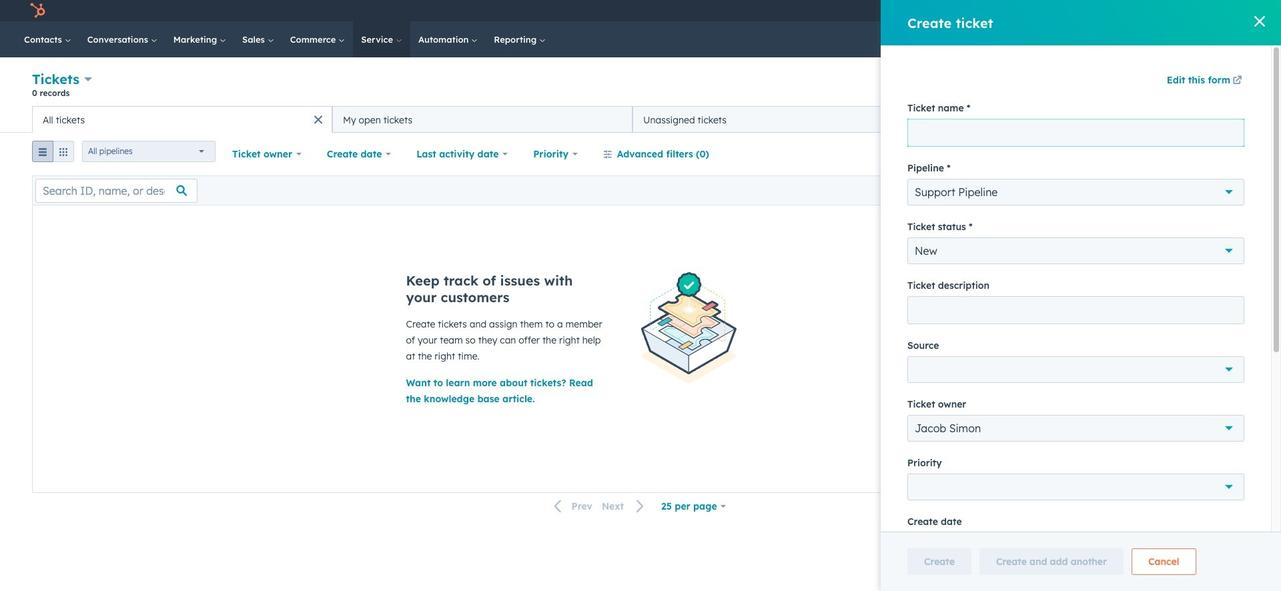 Task type: describe. For each thing, give the bounding box(es) containing it.
marketplaces image
[[1085, 6, 1097, 18]]



Task type: locate. For each thing, give the bounding box(es) containing it.
jacob simon image
[[1186, 5, 1198, 17]]

group
[[32, 141, 74, 168]]

banner
[[32, 69, 1250, 106]]

menu
[[988, 0, 1266, 21]]

Search HubSpot search field
[[1084, 28, 1235, 51]]

pagination navigation
[[546, 498, 653, 516]]

Search ID, name, or description search field
[[35, 179, 198, 203]]



Task type: vqa. For each thing, say whether or not it's contained in the screenshot.
menu
yes



